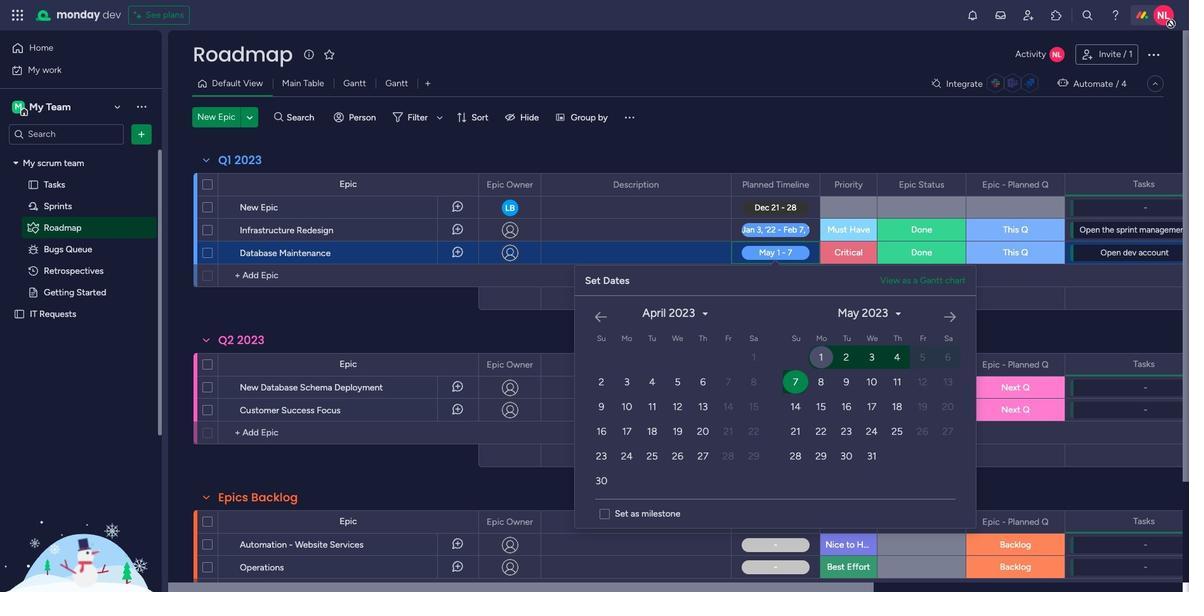 Task type: locate. For each thing, give the bounding box(es) containing it.
noah lott image
[[1154, 5, 1174, 25]]

invite members image
[[1022, 9, 1035, 22]]

options image
[[135, 128, 148, 141], [523, 174, 532, 196], [176, 192, 187, 222], [176, 215, 187, 245], [523, 354, 532, 376], [176, 372, 187, 403], [176, 395, 187, 426], [523, 512, 532, 533], [802, 512, 811, 533]]

lottie animation image
[[0, 465, 162, 593]]

angle down image
[[247, 113, 253, 122]]

show board description image
[[302, 48, 317, 61]]

public board image
[[27, 179, 39, 191], [27, 287, 39, 299], [13, 308, 25, 320]]

1 horizontal spatial caret down image
[[703, 309, 708, 318]]

add to favorites image
[[323, 48, 336, 61]]

Search in workspace field
[[27, 127, 106, 142]]

add view image
[[425, 79, 431, 89]]

options image
[[1146, 47, 1161, 62], [802, 174, 811, 196], [859, 174, 868, 196], [1047, 174, 1056, 196], [176, 238, 187, 268], [1047, 354, 1056, 376], [713, 512, 722, 533], [859, 512, 868, 533], [948, 512, 957, 533], [1047, 512, 1056, 533], [176, 530, 187, 560], [176, 552, 187, 583]]

option
[[0, 152, 162, 154]]

select product image
[[11, 9, 24, 22]]

dapulse integrations image
[[932, 79, 941, 89]]

region
[[575, 291, 1189, 510]]

search everything image
[[1082, 9, 1094, 22]]

None field
[[190, 41, 296, 68], [215, 152, 265, 169], [1130, 177, 1158, 191], [484, 178, 536, 192], [610, 178, 662, 192], [739, 178, 813, 192], [832, 178, 866, 192], [896, 178, 948, 192], [980, 178, 1052, 192], [215, 333, 268, 349], [1130, 358, 1158, 372], [484, 358, 536, 372], [739, 358, 813, 372], [832, 358, 866, 372], [896, 358, 948, 372], [980, 358, 1052, 372], [215, 490, 301, 506], [1130, 515, 1158, 529], [484, 516, 536, 530], [610, 516, 662, 530], [739, 516, 813, 530], [832, 516, 866, 530], [896, 516, 948, 530], [980, 516, 1052, 530], [190, 41, 296, 68], [215, 152, 265, 169], [1130, 177, 1158, 191], [484, 178, 536, 192], [610, 178, 662, 192], [739, 178, 813, 192], [832, 178, 866, 192], [896, 178, 948, 192], [980, 178, 1052, 192], [215, 333, 268, 349], [1130, 358, 1158, 372], [484, 358, 536, 372], [739, 358, 813, 372], [832, 358, 866, 372], [896, 358, 948, 372], [980, 358, 1052, 372], [215, 490, 301, 506], [1130, 515, 1158, 529], [484, 516, 536, 530], [610, 516, 662, 530], [739, 516, 813, 530], [832, 516, 866, 530], [896, 516, 948, 530], [980, 516, 1052, 530]]

0 horizontal spatial caret down image
[[13, 159, 18, 168]]

+ Add Epic text field
[[225, 426, 473, 441]]

workspace image
[[12, 100, 25, 114]]

+ Add Epic text field
[[225, 268, 473, 284]]

notifications image
[[967, 9, 979, 22]]

list box
[[0, 150, 162, 496]]

v2 search image
[[274, 110, 284, 125]]

caret down image
[[13, 159, 18, 168], [703, 309, 708, 318], [896, 309, 901, 318]]



Task type: vqa. For each thing, say whether or not it's contained in the screenshot.
the right Files
no



Task type: describe. For each thing, give the bounding box(es) containing it.
2 horizontal spatial caret down image
[[896, 309, 901, 318]]

0 vertical spatial public board image
[[27, 179, 39, 191]]

menu image
[[623, 111, 636, 124]]

home image
[[11, 42, 24, 55]]

1 vertical spatial public board image
[[27, 287, 39, 299]]

collapse board header image
[[1151, 79, 1161, 89]]

workspace options image
[[135, 100, 148, 113]]

autopilot image
[[1058, 75, 1069, 91]]

arrow down image
[[432, 110, 448, 125]]

lottie animation element
[[0, 465, 162, 593]]

apps image
[[1050, 9, 1063, 22]]

my work image
[[11, 64, 23, 76]]

see plans image
[[134, 8, 146, 23]]

2 vertical spatial public board image
[[13, 308, 25, 320]]

board activity image
[[1050, 47, 1065, 62]]

workspace selection element
[[12, 99, 73, 116]]

Search field
[[284, 109, 322, 126]]

inbox image
[[995, 9, 1007, 22]]

help image
[[1109, 9, 1122, 22]]



